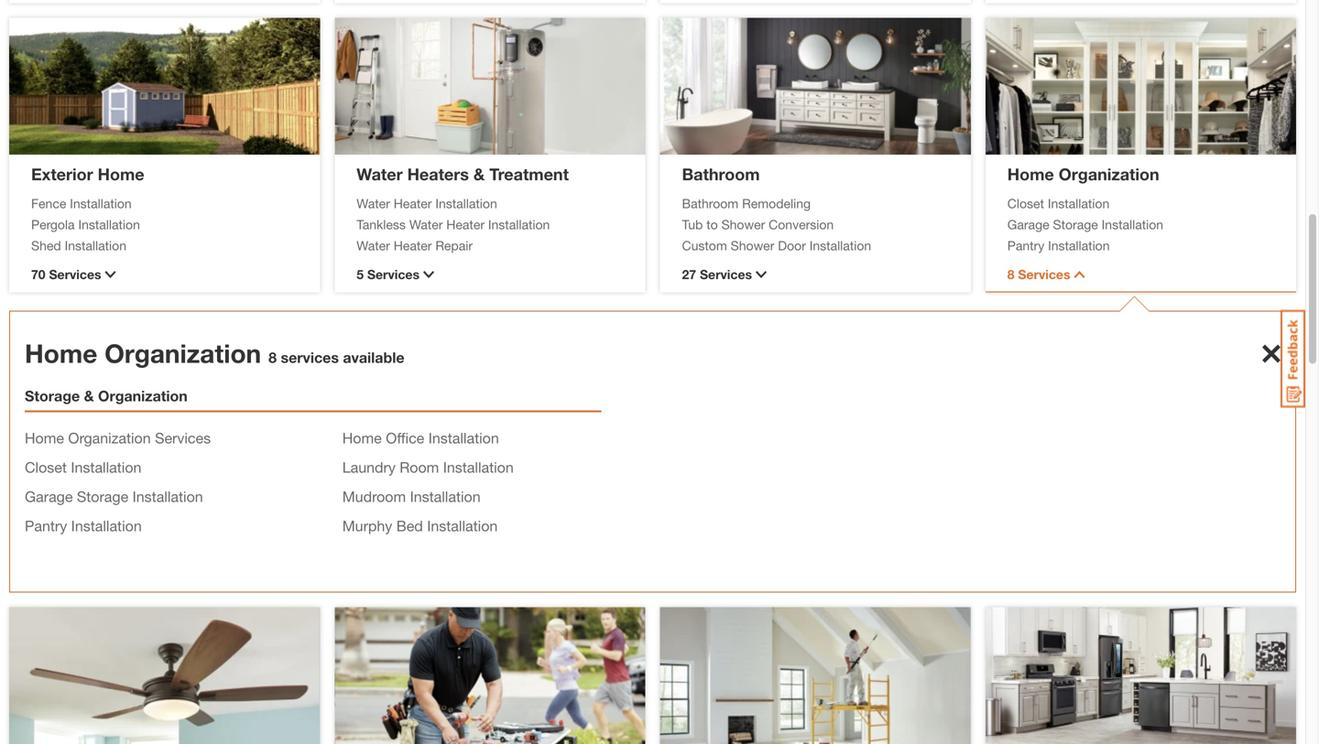 Task type: describe. For each thing, give the bounding box(es) containing it.
custom
[[682, 238, 727, 253]]

pergola
[[31, 217, 75, 232]]

5 services
[[357, 267, 420, 282]]

closet for closet installation
[[25, 459, 67, 476]]

murphy
[[342, 518, 392, 535]]

pantry installation
[[25, 518, 142, 535]]

0 vertical spatial heater
[[394, 196, 432, 211]]

0 vertical spatial &
[[474, 164, 485, 184]]

home for home office installation
[[342, 430, 382, 447]]

shed
[[31, 238, 61, 253]]

exterior home link
[[31, 164, 144, 184]]

room
[[400, 459, 439, 476]]

home office installation link
[[342, 430, 499, 447]]

tub to shower conversion link
[[682, 215, 949, 235]]

0 vertical spatial closet installation link
[[1008, 194, 1274, 213]]

close drawer image
[[1263, 345, 1281, 363]]

home organization services link
[[25, 430, 211, 447]]

8 inside button
[[1008, 267, 1015, 282]]

bathroom link
[[682, 164, 760, 184]]

bathroom for bathroom
[[682, 164, 760, 184]]

custom shower door installation link
[[682, 236, 949, 256]]

27 services button
[[682, 265, 949, 284]]

0 horizontal spatial closet installation link
[[25, 459, 141, 476]]

27 services
[[682, 267, 752, 282]]

services for bathroom
[[700, 267, 752, 282]]

treatment
[[489, 164, 569, 184]]

70 services
[[31, 267, 101, 282]]

2 vertical spatial heater
[[394, 238, 432, 253]]

pergola installation link
[[31, 215, 298, 235]]

home for home organization services
[[25, 430, 64, 447]]

closet for closet installation garage storage installation pantry installation
[[1008, 196, 1044, 211]]

water heater repair link
[[357, 236, 623, 256]]

1 vertical spatial &
[[84, 388, 94, 405]]

home for home organization
[[1008, 164, 1054, 184]]

closet installation garage storage installation pantry installation
[[1008, 196, 1164, 253]]

remodeling
[[742, 196, 811, 211]]

home organization 8 services available
[[25, 339, 405, 369]]

door
[[778, 238, 806, 253]]

1 horizontal spatial pantry installation link
[[1008, 236, 1274, 256]]

mudroom installation link
[[342, 488, 481, 506]]

services for water heaters & treatment
[[367, 267, 420, 282]]

laundry room installation
[[342, 459, 514, 476]]

tankless water heater installation link
[[357, 215, 623, 235]]

home up fence installation link
[[98, 164, 144, 184]]

garage storage installation
[[25, 488, 203, 506]]

garage inside 'closet installation garage storage installation pantry installation'
[[1008, 217, 1050, 232]]

office
[[386, 430, 424, 447]]

organization for home organization
[[1059, 164, 1160, 184]]

services for exterior home
[[49, 267, 101, 282]]

storage inside 'closet installation garage storage installation pantry installation'
[[1053, 217, 1098, 232]]

1 vertical spatial shower
[[731, 238, 775, 253]]

services down storage & organization
[[155, 430, 211, 447]]

bathroom remodeling tub to shower conversion custom shower door installation
[[682, 196, 871, 253]]

0 horizontal spatial home organization link
[[25, 339, 261, 369]]

mudroom
[[342, 488, 406, 506]]

home organization services
[[25, 430, 211, 447]]

repair
[[435, 238, 473, 253]]

1 horizontal spatial home organization link
[[1008, 164, 1160, 184]]

murphy bed installation
[[342, 518, 498, 535]]

water heater installation tankless water heater installation water heater repair
[[357, 196, 550, 253]]

organization for home organization 8 services available
[[105, 339, 261, 369]]

water heater installation link
[[357, 194, 623, 213]]

exterior
[[31, 164, 93, 184]]

bathroom remodeling link
[[682, 194, 949, 213]]



Task type: locate. For each thing, give the bounding box(es) containing it.
shower left door on the right of page
[[731, 238, 775, 253]]

feedback link image
[[1281, 310, 1306, 409]]

home for home organization 8 services available
[[25, 339, 97, 369]]

organization up 'closet installation garage storage installation pantry installation'
[[1059, 164, 1160, 184]]

1 vertical spatial heater
[[446, 217, 485, 232]]

bathroom inside bathroom remodeling tub to shower conversion custom shower door installation
[[682, 196, 739, 211]]

tub
[[682, 217, 703, 232]]

8 services
[[1008, 267, 1071, 282]]

garage down closet installation
[[25, 488, 73, 506]]

garage storage installation link
[[1008, 215, 1274, 235], [25, 488, 203, 506]]

0 vertical spatial shower
[[722, 217, 765, 232]]

water heaters & treatment
[[357, 164, 569, 184]]

storage up closet installation
[[25, 388, 80, 405]]

heater up 'tankless'
[[394, 196, 432, 211]]

8 down 'closet installation garage storage installation pantry installation'
[[1008, 267, 1015, 282]]

1 vertical spatial home organization link
[[25, 339, 261, 369]]

home up closet installation
[[25, 430, 64, 447]]

1 bathroom from the top
[[682, 164, 760, 184]]

heater up repair
[[446, 217, 485, 232]]

1 vertical spatial bathroom
[[682, 196, 739, 211]]

organization down 70 services button
[[105, 339, 261, 369]]

closet installation link down the home organization
[[1008, 194, 1274, 213]]

1 vertical spatial closet installation link
[[25, 459, 141, 476]]

murphy bed installation link
[[342, 518, 498, 535]]

storage up "pantry installation"
[[77, 488, 128, 506]]

5 services button
[[357, 265, 623, 284]]

shed installation link
[[31, 236, 298, 256]]

home organization link up 'closet installation garage storage installation pantry installation'
[[1008, 164, 1160, 184]]

2 bathroom from the top
[[682, 196, 739, 211]]

services right 5 in the left top of the page
[[367, 267, 420, 282]]

& up water heater installation link
[[474, 164, 485, 184]]

laundry room installation link
[[342, 459, 514, 476]]

70
[[31, 267, 45, 282]]

garage up 8 services
[[1008, 217, 1050, 232]]

bathroom for bathroom remodeling tub to shower conversion custom shower door installation
[[682, 196, 739, 211]]

services
[[49, 267, 101, 282], [367, 267, 420, 282], [700, 267, 752, 282], [1018, 267, 1071, 282], [155, 430, 211, 447]]

tankless
[[357, 217, 406, 232]]

0 horizontal spatial 8
[[269, 349, 277, 366]]

shower
[[722, 217, 765, 232], [731, 238, 775, 253]]

fence installation pergola installation shed installation
[[31, 196, 140, 253]]

bed
[[396, 518, 423, 535]]

closet installation link
[[1008, 194, 1274, 213], [25, 459, 141, 476]]

installation
[[70, 196, 132, 211], [435, 196, 497, 211], [1048, 196, 1110, 211], [78, 217, 140, 232], [488, 217, 550, 232], [1102, 217, 1164, 232], [65, 238, 126, 253], [810, 238, 871, 253], [1048, 238, 1110, 253], [429, 430, 499, 447], [71, 459, 141, 476], [443, 459, 514, 476], [132, 488, 203, 506], [410, 488, 481, 506], [71, 518, 142, 535], [427, 518, 498, 535]]

1 horizontal spatial closet installation link
[[1008, 194, 1274, 213]]

heaters
[[407, 164, 469, 184]]

water heaters & treatment link
[[357, 164, 569, 184]]

pantry up 8 services
[[1008, 238, 1045, 253]]

exterior home
[[31, 164, 144, 184]]

home office installation
[[342, 430, 499, 447]]

garage storage installation link up "pantry installation"
[[25, 488, 203, 506]]

services
[[281, 349, 339, 366]]

8 inside home organization 8 services available
[[269, 349, 277, 366]]

organization up closet installation
[[68, 430, 151, 447]]

pantry installation link down garage storage installation
[[25, 518, 142, 535]]

0 horizontal spatial garage storage installation link
[[25, 488, 203, 506]]

1 vertical spatial garage storage installation link
[[25, 488, 203, 506]]

fence
[[31, 196, 66, 211]]

installation inside bathroom remodeling tub to shower conversion custom shower door installation
[[810, 238, 871, 253]]

0 horizontal spatial pantry installation link
[[25, 518, 142, 535]]

1 horizontal spatial garage storage installation link
[[1008, 215, 1274, 235]]

garage
[[1008, 217, 1050, 232], [25, 488, 73, 506]]

1 vertical spatial garage
[[25, 488, 73, 506]]

closet
[[1008, 196, 1044, 211], [25, 459, 67, 476]]

1 horizontal spatial 8
[[1008, 267, 1015, 282]]

&
[[474, 164, 485, 184], [84, 388, 94, 405]]

8
[[1008, 267, 1015, 282], [269, 349, 277, 366]]

0 vertical spatial garage storage installation link
[[1008, 215, 1274, 235]]

conversion
[[769, 217, 834, 232]]

27
[[682, 267, 696, 282]]

0 vertical spatial pantry
[[1008, 238, 1045, 253]]

storage
[[1053, 217, 1098, 232], [25, 388, 80, 405], [77, 488, 128, 506]]

closet down the home organization
[[1008, 196, 1044, 211]]

1 horizontal spatial &
[[474, 164, 485, 184]]

home organization link
[[1008, 164, 1160, 184], [25, 339, 261, 369]]

shower right to
[[722, 217, 765, 232]]

home up laundry
[[342, 430, 382, 447]]

organization up home organization services at the left bottom of the page
[[98, 388, 188, 405]]

8 services button
[[1008, 265, 1274, 284]]

services right 70
[[49, 267, 101, 282]]

closet inside 'closet installation garage storage installation pantry installation'
[[1008, 196, 1044, 211]]

1 horizontal spatial closet
[[1008, 196, 1044, 211]]

1 horizontal spatial garage
[[1008, 217, 1050, 232]]

fence installation link
[[31, 194, 298, 213]]

home up 'closet installation garage storage installation pantry installation'
[[1008, 164, 1054, 184]]

home up storage & organization
[[25, 339, 97, 369]]

2 vertical spatial storage
[[77, 488, 128, 506]]

0 vertical spatial garage
[[1008, 217, 1050, 232]]

storage down the home organization
[[1053, 217, 1098, 232]]

pantry installation link
[[1008, 236, 1274, 256], [25, 518, 142, 535]]

1 vertical spatial closet
[[25, 459, 67, 476]]

heater down 'tankless'
[[394, 238, 432, 253]]

bathroom
[[682, 164, 760, 184], [682, 196, 739, 211]]

8 left services
[[269, 349, 277, 366]]

closet up "pantry installation"
[[25, 459, 67, 476]]

home organization link up storage & organization
[[25, 339, 261, 369]]

0 horizontal spatial &
[[84, 388, 94, 405]]

services down custom
[[700, 267, 752, 282]]

1 vertical spatial storage
[[25, 388, 80, 405]]

0 horizontal spatial closet
[[25, 459, 67, 476]]

closet installation
[[25, 459, 141, 476]]

pantry down closet installation
[[25, 518, 67, 535]]

storage & organization
[[25, 388, 188, 405]]

laundry
[[342, 459, 396, 476]]

garage storage installation link up '8 services' button
[[1008, 215, 1274, 235]]

heater
[[394, 196, 432, 211], [446, 217, 485, 232], [394, 238, 432, 253]]

0 vertical spatial 8
[[1008, 267, 1015, 282]]

1 vertical spatial pantry
[[25, 518, 67, 535]]

0 horizontal spatial garage
[[25, 488, 73, 506]]

0 vertical spatial pantry installation link
[[1008, 236, 1274, 256]]

organization
[[1059, 164, 1160, 184], [105, 339, 261, 369], [98, 388, 188, 405], [68, 430, 151, 447]]

0 horizontal spatial pantry
[[25, 518, 67, 535]]

services for home organization
[[1018, 267, 1071, 282]]

home
[[98, 164, 144, 184], [1008, 164, 1054, 184], [25, 339, 97, 369], [25, 430, 64, 447], [342, 430, 382, 447]]

home organization
[[1008, 164, 1160, 184]]

pantry
[[1008, 238, 1045, 253], [25, 518, 67, 535]]

to
[[707, 217, 718, 232]]

& up home organization services link
[[84, 388, 94, 405]]

pantry inside 'closet installation garage storage installation pantry installation'
[[1008, 238, 1045, 253]]

services down 'closet installation garage storage installation pantry installation'
[[1018, 267, 1071, 282]]

available
[[343, 349, 405, 366]]

organization for home organization services
[[68, 430, 151, 447]]

0 vertical spatial storage
[[1053, 217, 1098, 232]]

mudroom installation
[[342, 488, 481, 506]]

1 horizontal spatial pantry
[[1008, 238, 1045, 253]]

pantry installation link up '8 services' button
[[1008, 236, 1274, 256]]

closet installation link up garage storage installation
[[25, 459, 141, 476]]

1 vertical spatial 8
[[269, 349, 277, 366]]

70 services button
[[31, 265, 298, 284]]

0 vertical spatial closet
[[1008, 196, 1044, 211]]

1 vertical spatial pantry installation link
[[25, 518, 142, 535]]

5
[[357, 267, 364, 282]]

0 vertical spatial bathroom
[[682, 164, 760, 184]]

0 vertical spatial home organization link
[[1008, 164, 1160, 184]]

water
[[357, 164, 403, 184], [357, 196, 390, 211], [409, 217, 443, 232], [357, 238, 390, 253]]



Task type: vqa. For each thing, say whether or not it's contained in the screenshot.


